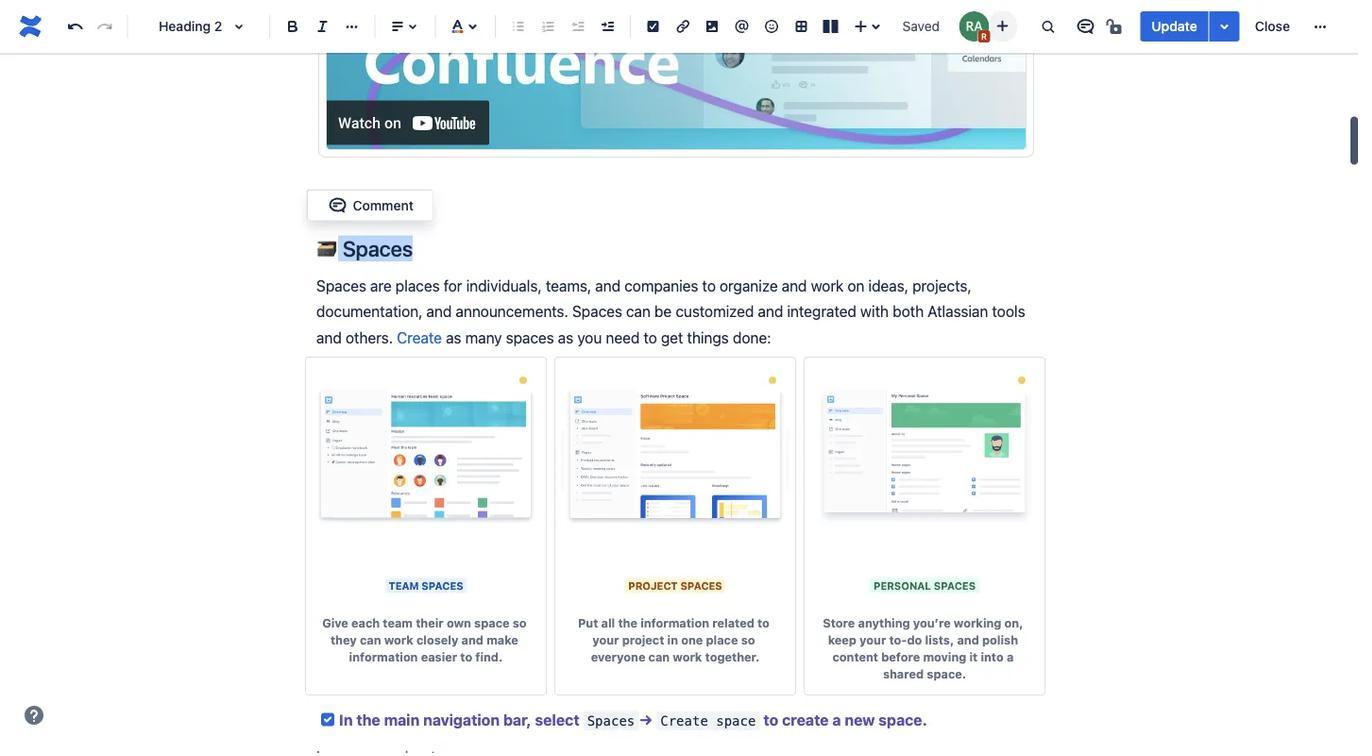 Task type: vqa. For each thing, say whether or not it's contained in the screenshot.
Premium Icon on the bottom
no



Task type: describe. For each thing, give the bounding box(es) containing it.
give
[[322, 616, 348, 630]]

table image
[[790, 15, 813, 38]]

for
[[444, 277, 462, 295]]

invite to edit image
[[991, 15, 1014, 37]]

to left get
[[644, 329, 657, 346]]

more image
[[1309, 15, 1332, 38]]

in
[[668, 634, 678, 647]]

to inside give each team their own space so they can work closely and make information easier to find.
[[460, 651, 473, 665]]

🗃️ spaces
[[316, 236, 413, 261]]

align left image
[[386, 15, 409, 38]]

personal spaces
[[874, 580, 976, 592]]

numbered list ⌘⇧7 image
[[537, 15, 560, 38]]

1 as from the left
[[446, 329, 461, 346]]

integrated
[[787, 303, 857, 321]]

and up done: at the right top
[[758, 303, 783, 321]]

each
[[351, 616, 380, 630]]

easier
[[421, 651, 457, 665]]

to inside put all the information related to your project in one place so everyone can work together.
[[758, 616, 770, 630]]

0 horizontal spatial a
[[833, 711, 841, 729]]

lists,
[[925, 634, 954, 647]]

close button
[[1244, 11, 1302, 42]]

more formatting image
[[341, 15, 363, 38]]

ideas,
[[869, 277, 909, 295]]

both
[[893, 303, 924, 321]]

information inside give each team their own space so they can work closely and make information easier to find.
[[349, 651, 418, 665]]

2
[[214, 18, 222, 34]]

spaces for put all the information related to your project in one place so everyone can work together.
[[681, 580, 722, 592]]

emoji image
[[760, 15, 783, 38]]

confluence image
[[15, 11, 45, 42]]

team spaces
[[389, 580, 463, 592]]

italic ⌘i image
[[311, 15, 334, 38]]

create link
[[397, 329, 442, 346]]

content
[[833, 651, 879, 665]]

projects,
[[913, 277, 972, 295]]

bar,
[[503, 711, 531, 729]]

undo ⌘z image
[[64, 15, 87, 38]]

update button
[[1141, 11, 1209, 42]]

find.
[[476, 651, 503, 665]]

work inside give each team their own space so they can work closely and make information easier to find.
[[384, 634, 414, 647]]

on
[[848, 277, 865, 295]]

project spaces
[[628, 580, 722, 592]]

own
[[447, 616, 471, 630]]

everyone
[[591, 651, 646, 665]]

on,
[[1005, 616, 1024, 630]]

heading
[[159, 18, 211, 34]]

confluence image
[[15, 11, 45, 42]]

into
[[981, 651, 1004, 665]]

navigation
[[423, 711, 500, 729]]

it
[[970, 651, 978, 665]]

a inside store anything you're working on, keep your to-do lists, and polish content before moving it into a shared space.
[[1007, 651, 1014, 665]]

add image, video, or file image
[[701, 15, 724, 38]]

announcements.
[[456, 303, 569, 321]]

atlassian
[[928, 303, 988, 321]]

done:
[[733, 329, 771, 346]]

spaces up documentation,
[[316, 277, 366, 295]]

their
[[416, 616, 444, 630]]

companies
[[625, 277, 698, 295]]

0 vertical spatial project
[[628, 580, 678, 592]]

mention image
[[731, 15, 753, 38]]

organize
[[720, 277, 778, 295]]

closely
[[417, 634, 459, 647]]

documentation,
[[316, 303, 423, 321]]

and inside store anything you're working on, keep your to-do lists, and polish content before moving it into a shared space.
[[957, 634, 979, 647]]

to inside spaces are places for individuals, teams, and companies to organize and work on ideas, projects, documentation, and announcements. spaces can be customized and integrated with both atlassian tools and others.
[[702, 277, 716, 295]]

comment
[[353, 197, 414, 213]]

one
[[681, 634, 703, 647]]

are
[[370, 277, 392, 295]]

heading 2
[[159, 18, 222, 34]]

team inside give each team their own space so they can work closely and make information easier to find.
[[383, 616, 413, 630]]

work inside spaces are places for individuals, teams, and companies to organize and work on ideas, projects, documentation, and announcements. spaces can be customized and integrated with both atlassian tools and others.
[[811, 277, 844, 295]]

🗃️
[[316, 236, 338, 261]]

so inside put all the information related to your project in one place so everyone can work together.
[[741, 634, 755, 647]]

place
[[706, 634, 738, 647]]

no restrictions image
[[1105, 15, 1127, 38]]

space inside give each team their own space so they can work closely and make information easier to find.
[[474, 616, 510, 630]]

spaces are places for individuals, teams, and companies to organize and work on ideas, projects, documentation, and announcements. spaces can be customized and integrated with both atlassian tools and others.
[[316, 277, 1029, 346]]

working
[[954, 616, 1002, 630]]



Task type: locate. For each thing, give the bounding box(es) containing it.
do
[[907, 634, 922, 647]]

new
[[845, 711, 875, 729]]

create
[[397, 329, 442, 346], [661, 714, 708, 729]]

team left their
[[383, 616, 413, 630]]

project left in
[[622, 634, 664, 647]]

with
[[861, 303, 889, 321]]

and
[[595, 277, 621, 295], [782, 277, 807, 295], [427, 303, 452, 321], [758, 303, 783, 321], [316, 329, 342, 346], [462, 634, 484, 647], [957, 634, 979, 647]]

and down own
[[462, 634, 484, 647]]

create inside in the main navigation bar, select spaces → create space to create a new space.
[[661, 714, 708, 729]]

link image
[[672, 15, 694, 38]]

you
[[577, 329, 602, 346]]

0 horizontal spatial the
[[356, 711, 380, 729]]

things
[[687, 329, 729, 346]]

ruby anderson image
[[959, 11, 989, 42]]

heading 2 button
[[136, 6, 262, 47]]

select
[[535, 711, 580, 729]]

to left find.
[[460, 651, 473, 665]]

put
[[578, 616, 598, 630]]

in the main navigation bar, select spaces → create space to create a new space.
[[339, 711, 927, 729]]

to right related
[[758, 616, 770, 630]]

and up it
[[957, 634, 979, 647]]

0 horizontal spatial information
[[349, 651, 418, 665]]

0 horizontal spatial work
[[384, 634, 414, 647]]

space
[[474, 616, 510, 630], [716, 714, 756, 729]]

0 horizontal spatial space
[[474, 616, 510, 630]]

1 vertical spatial space.
[[879, 711, 927, 729]]

customized
[[676, 303, 754, 321]]

→
[[639, 711, 653, 729]]

bold ⌘b image
[[281, 15, 304, 38]]

0 vertical spatial create
[[397, 329, 442, 346]]

give each team their own space so they can work closely and make information easier to find.
[[322, 616, 530, 665]]

to left the create
[[764, 711, 779, 729]]

can inside spaces are places for individuals, teams, and companies to organize and work on ideas, projects, documentation, and announcements. spaces can be customized and integrated with both atlassian tools and others.
[[626, 303, 651, 321]]

0 vertical spatial information
[[641, 616, 709, 630]]

1 horizontal spatial your
[[860, 634, 886, 647]]

1 vertical spatial create
[[661, 714, 708, 729]]

2 vertical spatial work
[[673, 651, 702, 665]]

related
[[712, 616, 755, 630]]

so inside give each team their own space so they can work closely and make information easier to find.
[[513, 616, 527, 630]]

the right all
[[618, 616, 638, 630]]

spaces up you at left
[[572, 303, 622, 321]]

to
[[702, 277, 716, 295], [644, 329, 657, 346], [758, 616, 770, 630], [460, 651, 473, 665], [764, 711, 779, 729]]

0 horizontal spatial create
[[397, 329, 442, 346]]

space. down moving
[[927, 668, 966, 682]]

action item image
[[642, 15, 665, 38]]

moving
[[923, 651, 967, 665]]

your down all
[[593, 634, 619, 647]]

0 vertical spatial work
[[811, 277, 844, 295]]

0 vertical spatial a
[[1007, 651, 1014, 665]]

comment image
[[326, 194, 349, 217]]

as left you at left
[[558, 329, 574, 346]]

can inside put all the information related to your project in one place so everyone can work together.
[[649, 651, 670, 665]]

keep
[[828, 634, 857, 647]]

1 your from the left
[[593, 634, 619, 647]]

individuals,
[[466, 277, 542, 295]]

be
[[655, 303, 672, 321]]

find and replace image
[[1037, 15, 1059, 38]]

others.
[[346, 329, 393, 346]]

0 horizontal spatial as
[[446, 329, 461, 346]]

create as many spaces as you need to get things done:
[[397, 329, 771, 346]]

information down each
[[349, 651, 418, 665]]

spaces down announcements.
[[506, 329, 554, 346]]

spaces
[[506, 329, 554, 346], [422, 580, 463, 592], [681, 580, 722, 592], [934, 580, 976, 592]]

as left many
[[446, 329, 461, 346]]

a right into
[[1007, 651, 1014, 665]]

to-
[[889, 634, 907, 647]]

0 vertical spatial space
[[474, 616, 510, 630]]

so
[[513, 616, 527, 630], [741, 634, 755, 647]]

1 horizontal spatial work
[[673, 651, 702, 665]]

spaces up related
[[681, 580, 722, 592]]

team up their
[[389, 580, 419, 592]]

the inside put all the information related to your project in one place so everyone can work together.
[[618, 616, 638, 630]]

information up in
[[641, 616, 709, 630]]

create right others.
[[397, 329, 442, 346]]

personal
[[874, 580, 931, 592]]

2 as from the left
[[558, 329, 574, 346]]

spaces up are
[[343, 236, 413, 261]]

and down for
[[427, 303, 452, 321]]

0 horizontal spatial your
[[593, 634, 619, 647]]

store anything you're working on, keep your to-do lists, and polish content before moving it into a shared space.
[[823, 616, 1027, 682]]

0 vertical spatial team
[[389, 580, 419, 592]]

anything
[[858, 616, 910, 630]]

so up make
[[513, 616, 527, 630]]

1 vertical spatial a
[[833, 711, 841, 729]]

indent tab image
[[596, 15, 619, 38]]

main
[[384, 711, 420, 729]]

1 horizontal spatial as
[[558, 329, 574, 346]]

your for anything
[[860, 634, 886, 647]]

comment icon image
[[1074, 15, 1097, 38]]

to up customized
[[702, 277, 716, 295]]

can left be
[[626, 303, 651, 321]]

your inside store anything you're working on, keep your to-do lists, and polish content before moving it into a shared space.
[[860, 634, 886, 647]]

help image
[[23, 705, 45, 727]]

work inside put all the information related to your project in one place so everyone can work together.
[[673, 651, 702, 665]]

1 horizontal spatial create
[[661, 714, 708, 729]]

project inside put all the information related to your project in one place so everyone can work together.
[[622, 634, 664, 647]]

and left others.
[[316, 329, 342, 346]]

shared
[[883, 668, 924, 682]]

information
[[641, 616, 709, 630], [349, 651, 418, 665]]

can down each
[[360, 634, 381, 647]]

can
[[626, 303, 651, 321], [360, 634, 381, 647], [649, 651, 670, 665]]

outdent ⇧tab image
[[567, 15, 589, 38]]

teams,
[[546, 277, 592, 295]]

space. inside store anything you're working on, keep your to-do lists, and polish content before moving it into a shared space.
[[927, 668, 966, 682]]

1 vertical spatial so
[[741, 634, 755, 647]]

work up integrated
[[811, 277, 844, 295]]

space. right the new
[[879, 711, 927, 729]]

your down anything
[[860, 634, 886, 647]]

your inside put all the information related to your project in one place so everyone can work together.
[[593, 634, 619, 647]]

comment button
[[315, 194, 425, 217]]

0 vertical spatial the
[[618, 616, 638, 630]]

tools
[[992, 303, 1025, 321]]

1 horizontal spatial a
[[1007, 651, 1014, 665]]

1 vertical spatial team
[[383, 616, 413, 630]]

polish
[[982, 634, 1018, 647]]

1 vertical spatial the
[[356, 711, 380, 729]]

1 vertical spatial project
[[622, 634, 664, 647]]

your
[[593, 634, 619, 647], [860, 634, 886, 647]]

0 vertical spatial so
[[513, 616, 527, 630]]

spaces up their
[[422, 580, 463, 592]]

a
[[1007, 651, 1014, 665], [833, 711, 841, 729]]

space up make
[[474, 616, 510, 630]]

1 horizontal spatial information
[[641, 616, 709, 630]]

spaces up you're
[[934, 580, 976, 592]]

1 horizontal spatial so
[[741, 634, 755, 647]]

so down related
[[741, 634, 755, 647]]

and up integrated
[[782, 277, 807, 295]]

information inside put all the information related to your project in one place so everyone can work together.
[[641, 616, 709, 630]]

need
[[606, 329, 640, 346]]

make
[[487, 634, 518, 647]]

layouts image
[[820, 15, 842, 38]]

many
[[465, 329, 502, 346]]

spaces
[[343, 236, 413, 261], [316, 277, 366, 295], [572, 303, 622, 321], [587, 714, 635, 729]]

and inside give each team their own space so they can work closely and make information easier to find.
[[462, 634, 484, 647]]

project up in
[[628, 580, 678, 592]]

work left "closely"
[[384, 634, 414, 647]]

work
[[811, 277, 844, 295], [384, 634, 414, 647], [673, 651, 702, 665]]

0 horizontal spatial so
[[513, 616, 527, 630]]

bullet list ⌘⇧8 image
[[507, 15, 530, 38]]

store
[[823, 616, 855, 630]]

project
[[628, 580, 678, 592], [622, 634, 664, 647]]

1 vertical spatial information
[[349, 651, 418, 665]]

2 horizontal spatial work
[[811, 277, 844, 295]]

space inside in the main navigation bar, select spaces → create space to create a new space.
[[716, 714, 756, 729]]

1 vertical spatial can
[[360, 634, 381, 647]]

1 horizontal spatial the
[[618, 616, 638, 630]]

space.
[[927, 668, 966, 682], [879, 711, 927, 729]]

a left the new
[[833, 711, 841, 729]]

0 vertical spatial can
[[626, 303, 651, 321]]

2 vertical spatial can
[[649, 651, 670, 665]]

saved
[[903, 18, 940, 34]]

in
[[339, 711, 353, 729]]

all
[[601, 616, 615, 630]]

2 your from the left
[[860, 634, 886, 647]]

the
[[618, 616, 638, 630], [356, 711, 380, 729]]

close
[[1255, 18, 1290, 34]]

1 vertical spatial work
[[384, 634, 414, 647]]

create
[[782, 711, 829, 729]]

1 vertical spatial space
[[716, 714, 756, 729]]

put all the information related to your project in one place so everyone can work together.
[[578, 616, 773, 665]]

team
[[389, 580, 419, 592], [383, 616, 413, 630]]

get
[[661, 329, 683, 346]]

work down one
[[673, 651, 702, 665]]

places
[[396, 277, 440, 295]]

as
[[446, 329, 461, 346], [558, 329, 574, 346]]

update
[[1152, 18, 1198, 34]]

adjust update settings image
[[1214, 15, 1236, 38]]

redo ⌘⇧z image
[[94, 15, 116, 38]]

you're
[[913, 616, 951, 630]]

spaces for give each team their own space so they can work closely and make information easier to find.
[[422, 580, 463, 592]]

space down together.
[[716, 714, 756, 729]]

spaces inside in the main navigation bar, select spaces → create space to create a new space.
[[587, 714, 635, 729]]

before
[[882, 651, 920, 665]]

can down in
[[649, 651, 670, 665]]

the right in
[[356, 711, 380, 729]]

create right →
[[661, 714, 708, 729]]

spaces for store anything you're working on, keep your to-do lists, and polish content before moving it into a shared space.
[[934, 580, 976, 592]]

can inside give each team their own space so they can work closely and make information easier to find.
[[360, 634, 381, 647]]

they
[[331, 634, 357, 647]]

1 horizontal spatial space
[[716, 714, 756, 729]]

spaces left →
[[587, 714, 635, 729]]

0 vertical spatial space.
[[927, 668, 966, 682]]

together.
[[705, 651, 760, 665]]

your for all
[[593, 634, 619, 647]]

and right teams, on the top of page
[[595, 277, 621, 295]]



